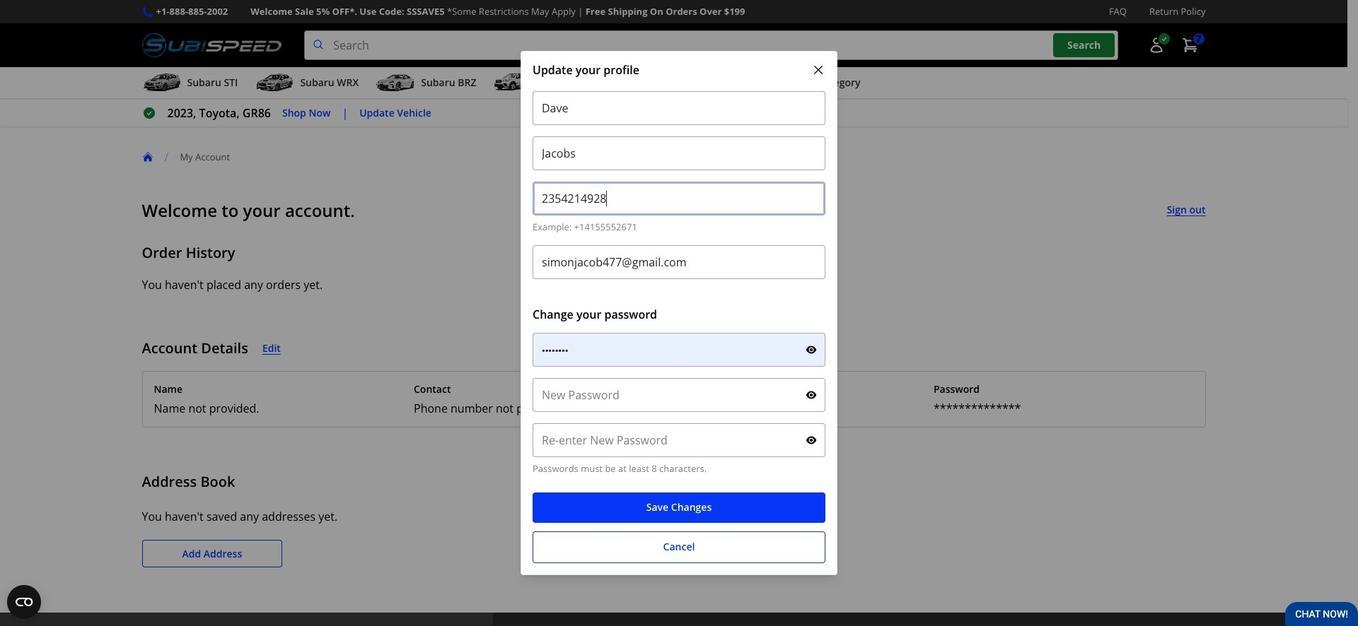 Task type: locate. For each thing, give the bounding box(es) containing it.
Re-enter New Password password field
[[533, 424, 826, 458]]

Last Name text field
[[533, 137, 826, 171]]

toggle password visibility image
[[806, 390, 817, 401], [806, 435, 817, 447]]

Phone field
[[533, 182, 826, 216]]

1 vertical spatial toggle password visibility image
[[806, 435, 817, 447]]

toggle password visibility image for "new password" password field
[[806, 390, 817, 401]]

open widget image
[[7, 586, 41, 620]]

0 vertical spatial toggle password visibility image
[[806, 390, 817, 401]]

1 toggle password visibility image from the top
[[806, 390, 817, 401]]

Email Address text field
[[533, 246, 826, 280]]

2 toggle password visibility image from the top
[[806, 435, 817, 447]]

search input field
[[304, 31, 1118, 60]]

First name text field
[[533, 91, 826, 125]]



Task type: describe. For each thing, give the bounding box(es) containing it.
Current Password password field
[[533, 333, 826, 367]]

close popup image
[[812, 63, 826, 77]]

New Password password field
[[533, 379, 826, 413]]

toggle password visibility image for re-enter new password 'password field'
[[806, 435, 817, 447]]

toggle password visibility image
[[806, 345, 817, 356]]



Task type: vqa. For each thing, say whether or not it's contained in the screenshot.
second 2015 from right
no



